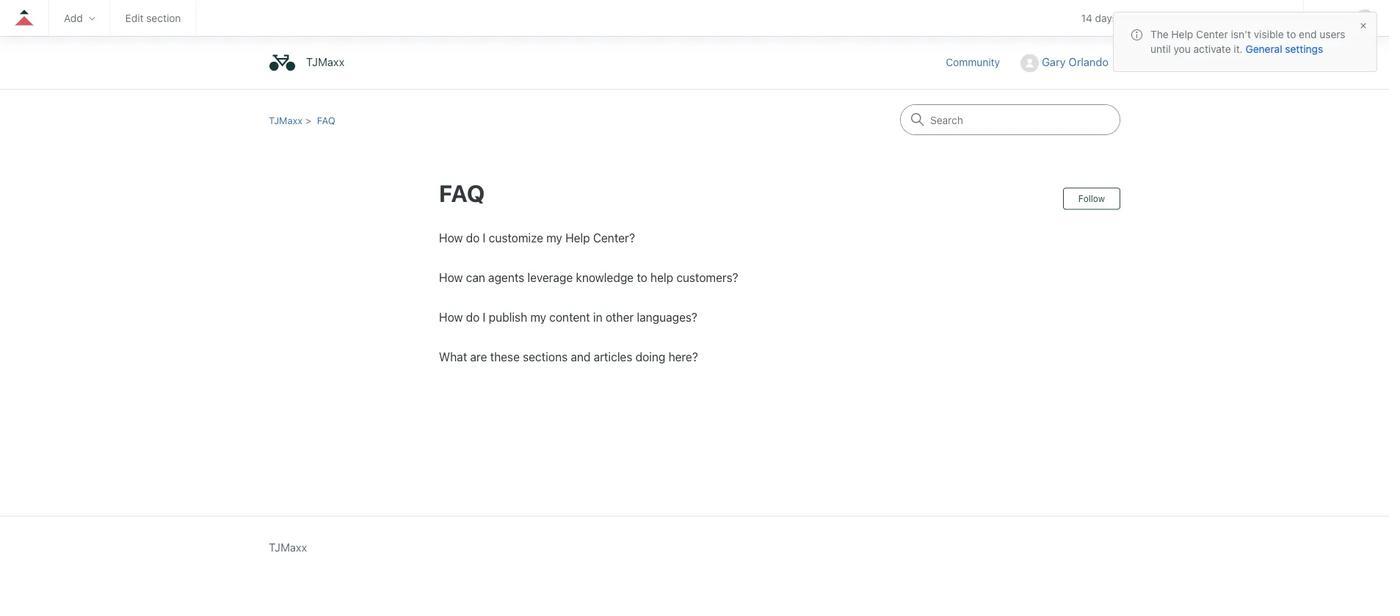 Task type: describe. For each thing, give the bounding box(es) containing it.
how do i publish my content in other languages?
[[439, 310, 698, 324]]

community
[[946, 56, 1001, 68]]

what
[[439, 350, 467, 364]]

do for customize
[[466, 231, 480, 245]]

admin
[[1260, 12, 1289, 24]]

help inside the help center isn't visible to end users until you activate it.
[[1172, 28, 1194, 40]]

doing
[[636, 350, 666, 364]]

my for content
[[531, 310, 547, 324]]

visible
[[1254, 28, 1285, 40]]

in inside faq main content
[[594, 310, 603, 324]]

to for knowledge
[[637, 271, 648, 285]]

follow button
[[1064, 188, 1121, 210]]

sections
[[523, 350, 568, 364]]

other
[[606, 310, 634, 324]]

you
[[1174, 43, 1191, 55]]

knowledge
[[576, 271, 634, 285]]

agents
[[489, 271, 525, 285]]

edit section
[[125, 12, 181, 24]]

to for visible
[[1287, 28, 1297, 40]]

add
[[64, 12, 83, 24]]

3 tjmaxx link from the top
[[269, 539, 307, 555]]

how for how can agents leverage knowledge to help customers?
[[439, 271, 463, 285]]

days
[[1096, 12, 1118, 24]]

help inside faq main content
[[566, 231, 590, 245]]

can
[[466, 271, 485, 285]]

2 tjmaxx link from the top
[[269, 114, 303, 125]]

do for publish
[[466, 310, 480, 324]]

users
[[1320, 28, 1346, 40]]

tjmaxx help center home page image
[[269, 49, 296, 76]]

14
[[1082, 12, 1093, 24]]

guide
[[1230, 12, 1257, 24]]

edit section link
[[125, 12, 181, 24]]

help
[[651, 271, 674, 285]]

activate
[[1194, 43, 1232, 55]]

0 vertical spatial faq
[[317, 114, 336, 125]]

tjmaxx inside faq main content
[[269, 114, 303, 125]]

buy now link
[[1175, 12, 1215, 24]]

general
[[1246, 43, 1283, 55]]

guide admin
[[1230, 12, 1289, 24]]

section
[[146, 12, 181, 24]]

general settings
[[1246, 43, 1324, 55]]



Task type: vqa. For each thing, say whether or not it's contained in the screenshot.
days
yes



Task type: locate. For each thing, give the bounding box(es) containing it.
end
[[1300, 28, 1317, 40]]

left
[[1121, 12, 1136, 24]]

0 horizontal spatial to
[[637, 271, 648, 285]]

my right customize
[[547, 231, 563, 245]]

the
[[1151, 28, 1169, 40]]

what are these sections and articles doing here? link
[[439, 350, 698, 364]]

how for how do i customize my help center?
[[439, 231, 463, 245]]

1 horizontal spatial to
[[1287, 28, 1297, 40]]

i left publish
[[483, 310, 486, 324]]

are
[[470, 350, 487, 364]]

i
[[483, 231, 486, 245], [483, 310, 486, 324]]

zendesk products image
[[1325, 13, 1335, 23]]

help left center? at the top of the page
[[566, 231, 590, 245]]

1 vertical spatial my
[[531, 310, 547, 324]]

what are these sections and articles doing here?
[[439, 350, 698, 364]]

in left other
[[594, 310, 603, 324]]

customize
[[489, 231, 544, 245]]

until
[[1151, 43, 1171, 55]]

do left publish
[[466, 310, 480, 324]]

3 how from the top
[[439, 310, 463, 324]]

1 vertical spatial i
[[483, 310, 486, 324]]

0 horizontal spatial help
[[566, 231, 590, 245]]

faq link
[[317, 114, 336, 125]]

articles
[[594, 350, 633, 364]]

do up can at left
[[466, 231, 480, 245]]

faq
[[317, 114, 336, 125], [439, 179, 485, 207]]

0 vertical spatial tjmaxx link
[[269, 49, 352, 76]]

community link
[[946, 55, 1015, 70]]

0 vertical spatial do
[[466, 231, 480, 245]]

the help center isn't visible to end users until you activate it.
[[1151, 28, 1346, 55]]

i left customize
[[483, 231, 486, 245]]

navigation
[[0, 0, 1390, 40]]

0 vertical spatial to
[[1287, 28, 1297, 40]]

help
[[1172, 28, 1194, 40], [566, 231, 590, 245]]

faq main content
[[0, 89, 1390, 472]]

trial.
[[1150, 12, 1171, 24]]

languages?
[[637, 310, 698, 324]]

in
[[1139, 12, 1147, 24], [594, 310, 603, 324]]

publish
[[489, 310, 528, 324]]

to inside faq main content
[[637, 271, 648, 285]]

gary
[[1042, 55, 1066, 68]]

1 horizontal spatial faq
[[439, 179, 485, 207]]

in right left
[[1139, 12, 1147, 24]]

1 how from the top
[[439, 231, 463, 245]]

how do i customize my help center?
[[439, 231, 635, 245]]

gary orlando
[[1042, 55, 1109, 68]]

2 vertical spatial tjmaxx
[[269, 540, 307, 553]]

help up the you
[[1172, 28, 1194, 40]]

guide admin link
[[1230, 12, 1289, 24]]

gary orlando button
[[1021, 54, 1121, 72]]

2 vertical spatial how
[[439, 310, 463, 324]]

2 vertical spatial tjmaxx link
[[269, 539, 307, 555]]

0 vertical spatial tjmaxx
[[306, 55, 345, 68]]

how can agents leverage knowledge to help customers? link
[[439, 271, 739, 285]]

tjmaxx link
[[269, 49, 352, 76], [269, 114, 303, 125], [269, 539, 307, 555]]

add button
[[64, 12, 95, 24]]

2 do from the top
[[466, 310, 480, 324]]

how can agents leverage knowledge to help customers?
[[439, 271, 739, 285]]

1 vertical spatial tjmaxx link
[[269, 114, 303, 125]]

edit
[[125, 12, 144, 24]]

how left customize
[[439, 231, 463, 245]]

1 do from the top
[[466, 231, 480, 245]]

how do i customize my help center? link
[[439, 231, 635, 245]]

1 tjmaxx link from the top
[[269, 49, 352, 76]]

0 vertical spatial how
[[439, 231, 463, 245]]

1 vertical spatial to
[[637, 271, 648, 285]]

Search search field
[[901, 105, 1120, 134]]

None search field
[[901, 104, 1121, 135]]

my right publish
[[531, 310, 547, 324]]

1 vertical spatial help
[[566, 231, 590, 245]]

2 i from the top
[[483, 310, 486, 324]]

settings
[[1286, 43, 1324, 55]]

0 vertical spatial in
[[1139, 12, 1147, 24]]

1 vertical spatial do
[[466, 310, 480, 324]]

tjmaxx
[[306, 55, 345, 68], [269, 114, 303, 125], [269, 540, 307, 553]]

to left help on the top of page
[[637, 271, 648, 285]]

general settings link
[[1246, 43, 1324, 55]]

my
[[547, 231, 563, 245], [531, 310, 547, 324]]

to inside the help center isn't visible to end users until you activate it.
[[1287, 28, 1297, 40]]

it.
[[1234, 43, 1243, 55]]

1 horizontal spatial help
[[1172, 28, 1194, 40]]

here?
[[669, 350, 698, 364]]

customers?
[[677, 271, 739, 285]]

isn't
[[1232, 28, 1252, 40]]

1 horizontal spatial in
[[1139, 12, 1147, 24]]

1 vertical spatial how
[[439, 271, 463, 285]]

to
[[1287, 28, 1297, 40], [637, 271, 648, 285]]

2 how from the top
[[439, 271, 463, 285]]

leverage
[[528, 271, 573, 285]]

my for help
[[547, 231, 563, 245]]

i for publish
[[483, 310, 486, 324]]

0 horizontal spatial in
[[594, 310, 603, 324]]

14 days left in trial. buy now
[[1082, 12, 1215, 24]]

content
[[550, 310, 590, 324]]

buy
[[1175, 12, 1193, 24]]

0 vertical spatial help
[[1172, 28, 1194, 40]]

0 vertical spatial my
[[547, 231, 563, 245]]

1 i from the top
[[483, 231, 486, 245]]

how up what
[[439, 310, 463, 324]]

1 vertical spatial in
[[594, 310, 603, 324]]

1 vertical spatial faq
[[439, 179, 485, 207]]

follow
[[1079, 194, 1106, 204]]

do
[[466, 231, 480, 245], [466, 310, 480, 324]]

how for how do i publish my content in other languages?
[[439, 310, 463, 324]]

to up the general settings link
[[1287, 28, 1297, 40]]

navigation containing add
[[0, 0, 1390, 40]]

how left can at left
[[439, 271, 463, 285]]

and
[[571, 350, 591, 364]]

how
[[439, 231, 463, 245], [439, 271, 463, 285], [439, 310, 463, 324]]

0 horizontal spatial faq
[[317, 114, 336, 125]]

orlando
[[1069, 55, 1109, 68]]

center?
[[593, 231, 635, 245]]

0 vertical spatial i
[[483, 231, 486, 245]]

now
[[1195, 12, 1215, 24]]

center
[[1197, 28, 1229, 40]]

i for customize
[[483, 231, 486, 245]]

these
[[490, 350, 520, 364]]

1 vertical spatial tjmaxx
[[269, 114, 303, 125]]

how do i publish my content in other languages? link
[[439, 310, 698, 324]]



